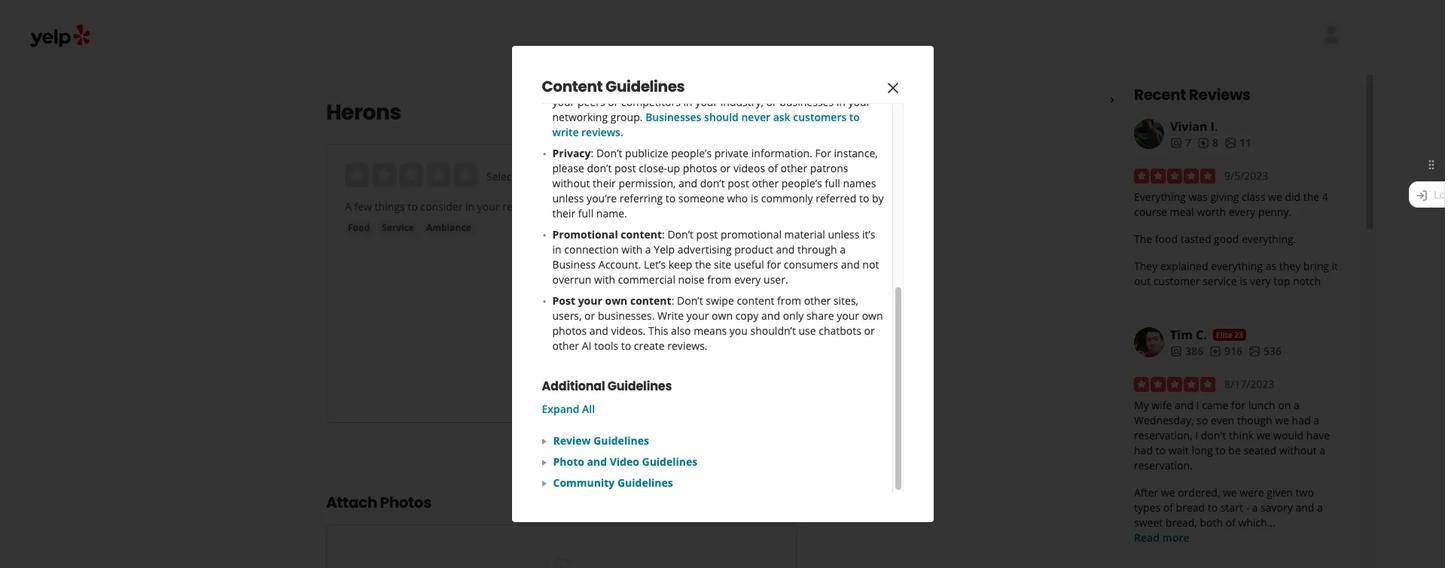 Task type: vqa. For each thing, say whether or not it's contained in the screenshot.
Community Guidelines button
yes



Task type: describe. For each thing, give the bounding box(es) containing it.
both
[[1200, 516, 1223, 530]]

your down select
[[477, 200, 500, 214]]

businesses.
[[598, 309, 655, 323]]

few
[[354, 200, 372, 214]]

businesses
[[645, 110, 701, 124]]

recent reviews
[[1134, 84, 1251, 105]]

herons
[[326, 98, 401, 127]]

select your rating
[[486, 169, 572, 184]]

we down on
[[1275, 413, 1289, 428]]

a right the savory
[[1317, 501, 1323, 515]]

in down employer,
[[683, 95, 693, 109]]

elite 23
[[1216, 330, 1243, 340]]

536
[[1264, 344, 1282, 358]]

very
[[1250, 274, 1271, 288]]

bread
[[1176, 501, 1205, 515]]

tools
[[594, 339, 618, 353]]

you inside the : don't swipe content from other sites, users, or businesses. write your own copy and only share your own photos and videos. this also means you shouldn't use chatbots or other ai tools to create reviews.
[[730, 324, 748, 338]]

business
[[601, 80, 644, 94]]

0 horizontal spatial post
[[615, 161, 636, 175]]

own up businesses.
[[605, 294, 628, 308]]

c.
[[1196, 327, 1207, 343]]

23
[[1235, 330, 1243, 340]]

0 horizontal spatial review
[[502, 200, 535, 214]]

product
[[734, 242, 773, 257]]

to down reservation,
[[1156, 444, 1166, 458]]

meal
[[1170, 205, 1194, 219]]

example,
[[690, 65, 735, 79]]

content for don't
[[737, 294, 775, 308]]

a right through
[[840, 242, 846, 257]]

create
[[634, 339, 665, 353]]

and inside : your contributions to yelp should be unbiased and objective. for example, you shouldn't write reviews of your own business or employer, your friends' or relatives' business, your peers or competitors in your industry, or businesses in your networking group.
[[600, 65, 619, 79]]

everything
[[1134, 190, 1186, 204]]

businesses
[[780, 95, 834, 109]]

let's
[[644, 258, 666, 272]]

it
[[1332, 259, 1338, 273]]

friends element for 8
[[1170, 136, 1191, 151]]

review guidelines button
[[542, 429, 649, 450]]

content guidelines
[[542, 76, 685, 97]]

from inside the : don't post promotional material unless it's in connection with a yelp advertising product and through a business account. let's keep the site useful for consumers and not overrun with commercial noise from every user.
[[707, 273, 731, 287]]

to right things
[[408, 200, 418, 214]]

close image
[[884, 79, 902, 97]]

a few things to consider in your review
[[345, 200, 535, 214]]

we up seated
[[1257, 428, 1271, 443]]

or up the ask
[[766, 95, 777, 109]]

: don't post promotional material unless it's in connection with a yelp advertising product and through a business account. let's keep the site useful for consumers and not overrun with commercial noise from every user.
[[552, 227, 879, 287]]

of down start
[[1226, 516, 1236, 530]]

top
[[1274, 274, 1290, 288]]

reviews
[[834, 65, 872, 79]]

your up businesses should never ask customers to write reviews. 'link'
[[695, 95, 718, 109]]

photos inside : don't publicize people's private information. for instance, please don't post close-up photos or videos of other patrons without their permission, and don't post other people's full names unless you're referring to someone who is commonly referred to by their full name.
[[683, 161, 717, 175]]

2 horizontal spatial post
[[728, 176, 749, 191]]

overrun
[[552, 273, 592, 287]]

we inside everything was giving class we did the 4 course meal worth every penny.
[[1268, 190, 1282, 204]]

good
[[1214, 232, 1239, 246]]

your right post
[[578, 294, 602, 308]]

and inside my wife and i came for lunch on a wednesday, so even though we had a reservation, i don't think we would have had to wait long to be seated without a reservation.
[[1175, 398, 1194, 413]]

16 review v2 image for 916
[[1209, 346, 1221, 358]]

or up competitors
[[647, 80, 658, 94]]

and left not
[[841, 258, 860, 272]]

read our review guidelines
[[660, 105, 797, 120]]

to inside the : don't swipe content from other sites, users, or businesses. write your own copy and only share your own photos and videos. this also means you shouldn't use chatbots or other ai tools to create reviews.
[[621, 339, 631, 353]]

0 vertical spatial had
[[1292, 413, 1311, 428]]

businesses should never ask customers to write reviews. link
[[552, 110, 860, 139]]

in down business, on the top right
[[836, 95, 846, 109]]

keep
[[669, 258, 692, 272]]

community
[[553, 476, 615, 490]]

reviews element for 7
[[1197, 136, 1218, 151]]

your down the unbiased
[[552, 80, 575, 94]]

0 vertical spatial i
[[1196, 398, 1199, 413]]

be inside my wife and i came for lunch on a wednesday, so even though we had a reservation, i don't think we would have had to wait long to be seated without a reservation.
[[1229, 444, 1241, 458]]

or right users,
[[584, 309, 595, 323]]

for inside : your contributions to yelp should be unbiased and objective. for example, you shouldn't write reviews of your own business or employer, your friends' or relatives' business, your peers or competitors in your industry, or businesses in your networking group.
[[672, 65, 688, 79]]

seated
[[1244, 444, 1277, 458]]

the inside everything was giving class we did the 4 course meal worth every penny.
[[1303, 190, 1319, 204]]

wait
[[1168, 444, 1189, 458]]

0 horizontal spatial with
[[594, 273, 615, 287]]

every inside everything was giving class we did the 4 course meal worth every penny.
[[1229, 205, 1255, 219]]

after
[[1134, 486, 1158, 500]]

permission,
[[619, 176, 676, 191]]

don't for swipe
[[677, 294, 703, 308]]

your
[[662, 50, 685, 64]]

tim
[[1170, 327, 1193, 343]]

photos inside the : don't swipe content from other sites, users, or businesses. write your own copy and only share your own photos and videos. this also means you shouldn't use chatbots or other ai tools to create reviews.
[[552, 324, 587, 338]]

your up means
[[687, 309, 709, 323]]

your left rating
[[518, 169, 541, 184]]

given
[[1267, 486, 1293, 500]]

promotional
[[721, 227, 782, 242]]

0 horizontal spatial don't
[[587, 161, 612, 175]]

start
[[1221, 501, 1243, 515]]

a up the let's
[[645, 242, 651, 257]]

tasted
[[1181, 232, 1211, 246]]

you inside : your contributions to yelp should be unbiased and objective. for example, you shouldn't write reviews of your own business or employer, your friends' or relatives' business, your peers or competitors in your industry, or businesses in your networking group.
[[738, 65, 756, 79]]

attach photos image
[[552, 557, 570, 569]]

guidelines inside button
[[642, 455, 698, 469]]

ask
[[773, 110, 790, 124]]

referred
[[816, 191, 856, 206]]

own inside : your contributions to yelp should be unbiased and objective. for example, you shouldn't write reviews of your own business or employer, your friends' or relatives' business, your peers or competitors in your industry, or businesses in your networking group.
[[578, 80, 599, 94]]

objective.
[[622, 65, 669, 79]]

is inside the they explained everything as they bring it out customer service is very top notch
[[1240, 274, 1247, 288]]

reviews element for 386
[[1209, 344, 1243, 359]]

publicize
[[625, 146, 668, 160]]

: for with
[[662, 227, 665, 242]]

guidelines for content guidelines
[[605, 76, 685, 97]]

for inside my wife and i came for lunch on a wednesday, so even though we had a reservation, i don't think we would have had to wait long to be seated without a reservation.
[[1231, 398, 1246, 413]]

so
[[1197, 413, 1208, 428]]

close-
[[639, 161, 667, 175]]

read our review guidelines link
[[660, 105, 797, 120]]

your down business, on the top right
[[848, 95, 871, 109]]

yelp inside the : don't post promotional material unless it's in connection with a yelp advertising product and through a business account. let's keep the site useful for consumers and not overrun with commercial noise from every user.
[[654, 242, 675, 257]]

private
[[714, 146, 749, 160]]

a right on
[[1294, 398, 1300, 413]]

and left only on the right of the page
[[761, 309, 780, 323]]

1 horizontal spatial with
[[621, 242, 643, 257]]

service
[[382, 221, 414, 234]]

a right -
[[1252, 501, 1258, 515]]

names
[[843, 176, 876, 191]]

things
[[375, 200, 405, 214]]

the food tasted good everything.
[[1134, 232, 1296, 246]]

other left ai
[[552, 339, 579, 353]]

on
[[1278, 398, 1291, 413]]

guidelines
[[745, 105, 797, 120]]

the inside the : don't post promotional material unless it's in connection with a yelp advertising product and through a business account. let's keep the site useful for consumers and not overrun with commercial noise from every user.
[[695, 258, 711, 272]]

notch
[[1293, 274, 1321, 288]]

unbiased
[[552, 65, 598, 79]]

content up the let's
[[621, 227, 662, 242]]

privacy
[[552, 146, 591, 160]]

noise
[[678, 273, 705, 287]]

to down permission,
[[666, 191, 676, 206]]

your down the sites,
[[837, 309, 859, 323]]

lunch
[[1248, 398, 1275, 413]]

for inside : don't publicize people's private information. for instance, please don't post close-up photos or videos of other patrons without their permission, and don't post other people's full names unless you're referring to someone who is commonly referred to by their full name.
[[815, 146, 831, 160]]

a down have
[[1320, 444, 1326, 458]]

0 vertical spatial review
[[708, 105, 742, 120]]

connection
[[564, 242, 619, 257]]

and inside : don't publicize people's private information. for instance, please don't post close-up photos or videos of other patrons without their permission, and don't post other people's full names unless you're referring to someone who is commonly referred to by their full name.
[[679, 176, 697, 191]]

promotional content
[[552, 227, 662, 242]]

other down information.
[[781, 161, 807, 175]]

don't
[[1201, 428, 1226, 443]]

think
[[1229, 428, 1254, 443]]

to inside : your contributions to yelp should be unbiased and objective. for example, you shouldn't write reviews of your own business or employer, your friends' or relatives' business, your peers or competitors in your industry, or businesses in your networking group.
[[756, 50, 766, 64]]

and up 'tools'
[[590, 324, 608, 338]]

course
[[1134, 205, 1167, 219]]

content for your
[[630, 294, 671, 308]]

content guidelines dialog
[[0, 0, 1445, 569]]

16 review v2 image for 8
[[1197, 137, 1209, 149]]

is inside : don't publicize people's private information. for instance, please don't post close-up photos or videos of other patrons without their permission, and don't post other people's full names unless you're referring to someone who is commonly referred to by their full name.
[[751, 191, 758, 206]]

vivian i.
[[1170, 118, 1218, 135]]

of inside : your contributions to yelp should be unbiased and objective. for example, you shouldn't write reviews of your own business or employer, your friends' or relatives' business, your peers or competitors in your industry, or businesses in your networking group.
[[875, 65, 884, 79]]

shouldn't inside : your contributions to yelp should be unbiased and objective. for example, you shouldn't write reviews of your own business or employer, your friends' or relatives' business, your peers or competitors in your industry, or businesses in your networking group.
[[759, 65, 804, 79]]

additional
[[542, 378, 605, 395]]

employer,
[[661, 80, 710, 94]]

every inside the : don't post promotional material unless it's in connection with a yelp advertising product and through a business account. let's keep the site useful for consumers and not overrun with commercial noise from every user.
[[734, 273, 761, 287]]

or right friends' in the right top of the page
[[777, 80, 787, 94]]

photo of vivian i. image
[[1134, 119, 1164, 149]]

be inside : your contributions to yelp should be unbiased and objective. for example, you shouldn't write reviews of your own business or employer, your friends' or relatives' business, your peers or competitors in your industry, or businesses in your networking group.
[[829, 50, 841, 64]]

material
[[784, 227, 825, 242]]

photos element for 8
[[1224, 136, 1252, 151]]

account.
[[599, 258, 641, 272]]



Task type: locate. For each thing, give the bounding box(es) containing it.
we up start
[[1223, 486, 1237, 500]]

photos element for 916
[[1249, 344, 1282, 359]]

of down information.
[[768, 161, 778, 175]]

1 horizontal spatial from
[[777, 294, 801, 308]]

5 star rating image up wife
[[1134, 377, 1215, 392]]

is down everything at the right top
[[1240, 274, 1247, 288]]

shouldn't inside the : don't swipe content from other sites, users, or businesses. write your own copy and only share your own photos and videos. this also means you shouldn't use chatbots or other ai tools to create reviews.
[[750, 324, 796, 338]]

guidelines down photo and video guidelines
[[617, 476, 673, 490]]

None radio
[[372, 163, 396, 188], [399, 163, 423, 188], [372, 163, 396, 188], [399, 163, 423, 188]]

i up 'long'
[[1195, 428, 1198, 443]]

1 vertical spatial review
[[502, 200, 535, 214]]

1 horizontal spatial should
[[793, 50, 826, 64]]

1 vertical spatial reviews.
[[667, 339, 708, 353]]

rating element
[[345, 163, 477, 188]]

1 vertical spatial friends element
[[1170, 344, 1203, 359]]

the
[[1303, 190, 1319, 204], [695, 258, 711, 272]]

yelp up friends' in the right top of the page
[[769, 50, 790, 64]]

community guidelines button
[[542, 471, 673, 492]]

reviews
[[1189, 84, 1251, 105]]

1 vertical spatial their
[[552, 206, 575, 221]]

a up have
[[1313, 413, 1319, 428]]

unless inside the : don't post promotional material unless it's in connection with a yelp advertising product and through a business account. let's keep the site useful for consumers and not overrun with commercial noise from every user.
[[828, 227, 860, 242]]

own down not
[[862, 309, 883, 323]]

1 horizontal spatial without
[[1279, 444, 1317, 458]]

1 horizontal spatial had
[[1292, 413, 1311, 428]]

with
[[621, 242, 643, 257], [594, 273, 615, 287]]

industry,
[[721, 95, 764, 109]]

1 horizontal spatial for
[[1231, 398, 1246, 413]]

guidelines up group.
[[605, 76, 685, 97]]

content down commercial
[[630, 294, 671, 308]]

16 friends v2 image
[[1170, 137, 1182, 149], [1170, 346, 1182, 358]]

is right the who
[[751, 191, 758, 206]]

0 horizontal spatial should
[[704, 110, 739, 124]]

be up reviews
[[829, 50, 841, 64]]

16 review v2 image left '8'
[[1197, 137, 1209, 149]]

2 5 star rating image from the top
[[1134, 377, 1215, 392]]

16 photos v2 image for 11
[[1224, 137, 1237, 149]]

: inside : your contributions to yelp should be unbiased and objective. for example, you shouldn't write reviews of your own business or employer, your friends' or relatives' business, your peers or competitors in your industry, or businesses in your networking group.
[[656, 50, 659, 64]]

customer
[[1153, 274, 1200, 288]]

post your own content
[[552, 294, 671, 308]]

None radio
[[345, 163, 369, 188], [426, 163, 450, 188], [453, 163, 477, 188], [345, 163, 369, 188], [426, 163, 450, 188], [453, 163, 477, 188]]

consumers
[[784, 258, 838, 272]]

customers
[[793, 110, 847, 124]]

photos element containing 11
[[1224, 136, 1252, 151]]

your down "example,"
[[713, 80, 735, 94]]

16 friends v2 image for 7
[[1170, 137, 1182, 149]]

content inside the : don't swipe content from other sites, users, or businesses. write your own copy and only share your own photos and videos. this also means you shouldn't use chatbots or other ai tools to create reviews.
[[737, 294, 775, 308]]

or down business
[[608, 95, 619, 109]]

friends element down the tim c.
[[1170, 344, 1203, 359]]

1 vertical spatial reviews element
[[1209, 344, 1243, 359]]

don't for post
[[668, 227, 694, 242]]

by
[[872, 191, 884, 206]]

: down networking
[[591, 146, 594, 160]]

did
[[1285, 190, 1301, 204]]

even
[[1211, 413, 1234, 428]]

0 vertical spatial from
[[707, 273, 731, 287]]

or down the private
[[720, 161, 731, 175]]

in right consider
[[465, 200, 475, 214]]

and inside after we ordered, we were given two types of bread to start - a savory and a sweet bread, both of which…
[[1296, 501, 1314, 515]]

swipe
[[706, 294, 734, 308]]

people's up up
[[671, 146, 712, 160]]

1 vertical spatial for
[[815, 146, 831, 160]]

0 vertical spatial 16 photos v2 image
[[1224, 137, 1237, 149]]

guidelines inside additional guidelines expand all
[[608, 378, 672, 395]]

for up patrons
[[815, 146, 831, 160]]

sites,
[[834, 294, 859, 308]]

2 vertical spatial post
[[696, 227, 718, 242]]

0 vertical spatial 16 friends v2 image
[[1170, 137, 1182, 149]]

9/5/2023
[[1224, 169, 1268, 183]]

1 vertical spatial had
[[1134, 444, 1153, 458]]

1 vertical spatial the
[[695, 258, 711, 272]]

: for don't
[[591, 146, 594, 160]]

every down class
[[1229, 205, 1255, 219]]

should inside 'businesses should never ask customers to write reviews.'
[[704, 110, 739, 124]]

1 horizontal spatial unless
[[828, 227, 860, 242]]

in up business
[[552, 242, 562, 257]]

0 vertical spatial full
[[825, 176, 840, 191]]

of up business, on the top right
[[875, 65, 884, 79]]

0 horizontal spatial be
[[829, 50, 841, 64]]

friends'
[[738, 80, 774, 94]]

the down advertising
[[695, 258, 711, 272]]

1 horizontal spatial is
[[1240, 274, 1247, 288]]

1 friends element from the top
[[1170, 136, 1191, 151]]

and down material
[[776, 242, 795, 257]]

guidelines for additional guidelines expand all
[[608, 378, 672, 395]]

instance,
[[834, 146, 878, 160]]

from up only on the right of the page
[[777, 294, 801, 308]]

1 vertical spatial 16 photos v2 image
[[1249, 346, 1261, 358]]

to down don't
[[1216, 444, 1226, 458]]

was
[[1189, 190, 1208, 204]]

don't up advertising
[[668, 227, 694, 242]]

i
[[1196, 398, 1199, 413], [1195, 428, 1198, 443]]

attach photos
[[326, 493, 431, 514]]

0 vertical spatial people's
[[671, 146, 712, 160]]

your up networking
[[552, 95, 575, 109]]

to left by
[[859, 191, 869, 206]]

guidelines down create
[[608, 378, 672, 395]]

user.
[[764, 273, 788, 287]]

don't down noise
[[677, 294, 703, 308]]

reviews element down 'elite'
[[1209, 344, 1243, 359]]

1 horizontal spatial yelp
[[769, 50, 790, 64]]

1 vertical spatial don't
[[668, 227, 694, 242]]

0 horizontal spatial every
[[734, 273, 761, 287]]

should inside : your contributions to yelp should be unbiased and objective. for example, you shouldn't write reviews of your own business or employer, your friends' or relatives' business, your peers or competitors in your industry, or businesses in your networking group.
[[793, 50, 826, 64]]

and down two
[[1296, 501, 1314, 515]]

commonly
[[761, 191, 813, 206]]

16 friends v2 image down tim
[[1170, 346, 1182, 358]]

: inside the : don't swipe content from other sites, users, or businesses. write your own copy and only share your own photos and videos. this also means you shouldn't use chatbots or other ai tools to create reviews.
[[671, 294, 674, 308]]

8
[[1212, 136, 1218, 150]]

1 vertical spatial write
[[552, 125, 579, 139]]

1 vertical spatial for
[[1231, 398, 1246, 413]]

to inside after we ordered, we were given two types of bread to start - a savory and a sweet bread, both of which…
[[1208, 501, 1218, 515]]

1 horizontal spatial be
[[1229, 444, 1241, 458]]

to down business, on the top right
[[849, 110, 860, 124]]

content up copy
[[737, 294, 775, 308]]

without down please
[[552, 176, 590, 191]]

full down patrons
[[825, 176, 840, 191]]

0 vertical spatial photos
[[683, 161, 717, 175]]

other down videos
[[752, 176, 779, 191]]

0 horizontal spatial the
[[695, 258, 711, 272]]

1 vertical spatial unless
[[828, 227, 860, 242]]

for up employer,
[[672, 65, 688, 79]]

friends element containing 7
[[1170, 136, 1191, 151]]

or right chatbots
[[864, 324, 875, 338]]

reviews element
[[1197, 136, 1218, 151], [1209, 344, 1243, 359]]

write up relatives'
[[807, 65, 832, 79]]

their up you're
[[593, 176, 616, 191]]

0 vertical spatial reviews element
[[1197, 136, 1218, 151]]

with up the account.
[[621, 242, 643, 257]]

0 horizontal spatial unless
[[552, 191, 584, 206]]

for up even on the bottom
[[1231, 398, 1246, 413]]

0 vertical spatial without
[[552, 176, 590, 191]]

-
[[1246, 501, 1249, 515]]

16 photos v2 image for 536
[[1249, 346, 1261, 358]]

: your contributions to yelp should be unbiased and objective. for example, you shouldn't write reviews of your own business or employer, your friends' or relatives' business, your peers or competitors in your industry, or businesses in your networking group.
[[552, 50, 884, 124]]

photos element right 916
[[1249, 344, 1282, 359]]

don't
[[587, 161, 612, 175], [700, 176, 725, 191]]

their up promotional
[[552, 206, 575, 221]]

peers
[[578, 95, 605, 109]]

1 vertical spatial shouldn't
[[750, 324, 796, 338]]

0 horizontal spatial yelp
[[654, 242, 675, 257]]

of up bread,
[[1163, 501, 1173, 515]]

yelp up the let's
[[654, 242, 675, 257]]

shouldn't
[[759, 65, 804, 79], [750, 324, 796, 338]]

1 horizontal spatial for
[[815, 146, 831, 160]]

0 horizontal spatial people's
[[671, 146, 712, 160]]

0 horizontal spatial their
[[552, 206, 575, 221]]

5 star rating image for was
[[1134, 169, 1215, 184]]

: for businesses.
[[671, 294, 674, 308]]

shouldn't down only on the right of the page
[[750, 324, 796, 338]]

don't inside : don't publicize people's private information. for instance, please don't post close-up photos or videos of other patrons without their permission, and don't post other people's full names unless you're referring to someone who is commonly referred to by their full name.
[[596, 146, 622, 160]]

1 vertical spatial yelp
[[654, 242, 675, 257]]

1 vertical spatial don't
[[700, 176, 725, 191]]

every down 'useful'
[[734, 273, 761, 287]]

1 horizontal spatial reviews.
[[667, 339, 708, 353]]

1 horizontal spatial write
[[807, 65, 832, 79]]

which…
[[1238, 516, 1276, 530]]

of
[[875, 65, 884, 79], [768, 161, 778, 175], [1163, 501, 1173, 515], [1226, 516, 1236, 530]]

: don't publicize people's private information. for instance, please don't post close-up photos or videos of other patrons without their permission, and don't post other people's full names unless you're referring to someone who is commonly referred to by their full name.
[[552, 146, 884, 221]]

your
[[552, 80, 575, 94], [713, 80, 735, 94], [552, 95, 575, 109], [695, 95, 718, 109], [848, 95, 871, 109], [518, 169, 541, 184], [477, 200, 500, 214], [578, 294, 602, 308], [687, 309, 709, 323], [837, 309, 859, 323]]

2 friends element from the top
[[1170, 344, 1203, 359]]

0 vertical spatial you
[[738, 65, 756, 79]]

we right the after
[[1161, 486, 1175, 500]]

0 horizontal spatial photos
[[552, 324, 587, 338]]

guidelines right video
[[642, 455, 698, 469]]

386
[[1185, 344, 1203, 358]]

commercial
[[618, 273, 675, 287]]

1 horizontal spatial photos
[[683, 161, 717, 175]]

photos element containing 536
[[1249, 344, 1282, 359]]

up
[[667, 161, 680, 175]]

attach
[[326, 493, 377, 514]]

explained
[[1160, 259, 1208, 273]]

4
[[1322, 190, 1328, 204]]

post
[[552, 294, 575, 308]]

0 vertical spatial unless
[[552, 191, 584, 206]]

1 vertical spatial be
[[1229, 444, 1241, 458]]

2 16 friends v2 image from the top
[[1170, 346, 1182, 358]]

after we ordered, we were given two types of bread to start - a savory and a sweet bread, both of which…
[[1134, 486, 1323, 530]]

16 friends v2 image left 7
[[1170, 137, 1182, 149]]

1 horizontal spatial their
[[593, 176, 616, 191]]

0 horizontal spatial reviews.
[[581, 125, 623, 139]]

photos right up
[[683, 161, 717, 175]]

giving
[[1210, 190, 1239, 204]]

1 vertical spatial from
[[777, 294, 801, 308]]

post up advertising
[[696, 227, 718, 242]]

from inside the : don't swipe content from other sites, users, or businesses. write your own copy and only share your own photos and videos. this also means you shouldn't use chatbots or other ai tools to create reviews.
[[777, 294, 801, 308]]

with down the account.
[[594, 273, 615, 287]]

16 review v2 image
[[1197, 137, 1209, 149], [1209, 346, 1221, 358]]

expand
[[542, 402, 579, 416]]

photo
[[553, 455, 584, 469]]

1 5 star rating image from the top
[[1134, 169, 1215, 184]]

friends element containing 386
[[1170, 344, 1203, 359]]

5 star rating image
[[1134, 169, 1215, 184], [1134, 377, 1215, 392]]

don't inside the : don't post promotional material unless it's in connection with a yelp advertising product and through a business account. let's keep the site useful for consumers and not overrun with commercial noise from every user.
[[668, 227, 694, 242]]

16 friends v2 image for 386
[[1170, 346, 1182, 358]]

read
[[660, 105, 685, 120]]

1 horizontal spatial every
[[1229, 205, 1255, 219]]

were
[[1240, 486, 1264, 500]]

write down networking
[[552, 125, 579, 139]]

0 horizontal spatial for
[[672, 65, 688, 79]]

post
[[615, 161, 636, 175], [728, 176, 749, 191], [696, 227, 718, 242]]

0 horizontal spatial is
[[751, 191, 758, 206]]

1 vertical spatial full
[[578, 206, 594, 221]]

0 vertical spatial should
[[793, 50, 826, 64]]

people's
[[671, 146, 712, 160], [782, 176, 822, 191]]

please
[[552, 161, 584, 175]]

1 vertical spatial photos
[[552, 324, 587, 338]]

friends element
[[1170, 136, 1191, 151], [1170, 344, 1203, 359]]

0 horizontal spatial full
[[578, 206, 594, 221]]

1 vertical spatial with
[[594, 273, 615, 287]]

patrons
[[810, 161, 848, 175]]

share
[[806, 309, 834, 323]]

0 vertical spatial write
[[807, 65, 832, 79]]

without down would
[[1279, 444, 1317, 458]]

and up business
[[600, 65, 619, 79]]

1 vertical spatial 16 review v2 image
[[1209, 346, 1221, 358]]

guidelines for community guidelines
[[617, 476, 673, 490]]

this
[[648, 324, 668, 338]]

0 vertical spatial be
[[829, 50, 841, 64]]

16 photos v2 image
[[1224, 137, 1237, 149], [1249, 346, 1261, 358]]

0 vertical spatial 16 review v2 image
[[1197, 137, 1209, 149]]

i up so on the bottom right of the page
[[1196, 398, 1199, 413]]

unless left it's
[[828, 227, 860, 242]]

reviews. inside the : don't swipe content from other sites, users, or businesses. write your own copy and only share your own photos and videos. this also means you shouldn't use chatbots or other ai tools to create reviews.
[[667, 339, 708, 353]]

would
[[1274, 428, 1304, 443]]

other up 'share'
[[804, 294, 831, 308]]

in inside the : don't post promotional material unless it's in connection with a yelp advertising product and through a business account. let's keep the site useful for consumers and not overrun with commercial noise from every user.
[[552, 242, 562, 257]]

1 vertical spatial should
[[704, 110, 739, 124]]

reviews element containing 8
[[1197, 136, 1218, 151]]

1 vertical spatial post
[[728, 176, 749, 191]]

16 photos v2 image left 11
[[1224, 137, 1237, 149]]

business,
[[836, 80, 882, 94]]

: up the let's
[[662, 227, 665, 242]]

unless inside : don't publicize people's private information. for instance, please don't post close-up photos or videos of other patrons without their permission, and don't post other people's full names unless you're referring to someone who is commonly referred to by their full name.
[[552, 191, 584, 206]]

photos element
[[1224, 136, 1252, 151], [1249, 344, 1282, 359]]

photo of tim c. image
[[1134, 328, 1164, 358]]

write inside 'businesses should never ask customers to write reviews.'
[[552, 125, 579, 139]]

1 vertical spatial people's
[[782, 176, 822, 191]]

through
[[798, 242, 837, 257]]

1 vertical spatial is
[[1240, 274, 1247, 288]]

photos down users,
[[552, 324, 587, 338]]

1 16 friends v2 image from the top
[[1170, 137, 1182, 149]]

0 horizontal spatial for
[[767, 258, 781, 272]]

tim c.
[[1170, 327, 1207, 343]]

to up both
[[1208, 501, 1218, 515]]

guidelines
[[605, 76, 685, 97], [608, 378, 672, 395], [594, 434, 649, 448], [642, 455, 698, 469], [617, 476, 673, 490]]

0 vertical spatial photos element
[[1224, 136, 1252, 151]]

1 vertical spatial every
[[734, 273, 761, 287]]

reviews element containing 916
[[1209, 344, 1243, 359]]

select
[[486, 169, 516, 184]]

reviews element down i.
[[1197, 136, 1218, 151]]

savory
[[1261, 501, 1293, 515]]

review
[[553, 434, 591, 448]]

None text field
[[345, 248, 778, 264]]

: inside the : don't post promotional material unless it's in connection with a yelp advertising product and through a business account. let's keep the site useful for consumers and not overrun with commercial noise from every user.
[[662, 227, 665, 242]]

unless
[[552, 191, 584, 206], [828, 227, 860, 242]]

friends element for 916
[[1170, 344, 1203, 359]]

2 vertical spatial don't
[[677, 294, 703, 308]]

: inside : don't publicize people's private information. for instance, please don't post close-up photos or videos of other patrons without their permission, and don't post other people's full names unless you're referring to someone who is commonly referred to by their full name.
[[591, 146, 594, 160]]

0 vertical spatial with
[[621, 242, 643, 257]]

1 horizontal spatial people's
[[782, 176, 822, 191]]

don't for publicize
[[596, 146, 622, 160]]

0 vertical spatial for
[[672, 65, 688, 79]]

for
[[767, 258, 781, 272], [1231, 398, 1246, 413]]

0 horizontal spatial write
[[552, 125, 579, 139]]

ordered,
[[1178, 486, 1220, 500]]

write inside : your contributions to yelp should be unbiased and objective. for example, you shouldn't write reviews of your own business or employer, your friends' or relatives' business, your peers or competitors in your industry, or businesses in your networking group.
[[807, 65, 832, 79]]

videos.
[[611, 324, 646, 338]]

0 horizontal spatial from
[[707, 273, 731, 287]]

guidelines for review guidelines
[[594, 434, 649, 448]]

16 photos v2 image left 536
[[1249, 346, 1261, 358]]

1 vertical spatial i
[[1195, 428, 1198, 443]]

they explained everything as they bring it out customer service is very top notch
[[1134, 259, 1338, 288]]

0 vertical spatial is
[[751, 191, 758, 206]]

0 vertical spatial shouldn't
[[759, 65, 804, 79]]

close sidebar icon image
[[1106, 94, 1118, 106], [1106, 94, 1118, 106]]

relatives'
[[790, 80, 833, 94]]

chatbots
[[819, 324, 861, 338]]

or inside : don't publicize people's private information. for instance, please don't post close-up photos or videos of other patrons without their permission, and don't post other people's full names unless you're referring to someone who is commonly referred to by their full name.
[[720, 161, 731, 175]]

you down copy
[[730, 324, 748, 338]]

0 vertical spatial reviews.
[[581, 125, 623, 139]]

reviews. inside 'businesses should never ask customers to write reviews.'
[[581, 125, 623, 139]]

without inside : don't publicize people's private information. for instance, please don't post close-up photos or videos of other patrons without their permission, and don't post other people's full names unless you're referring to someone who is commonly referred to by their full name.
[[552, 176, 590, 191]]

without
[[552, 176, 590, 191], [1279, 444, 1317, 458]]

own down 'swipe'
[[712, 309, 733, 323]]

every
[[1229, 205, 1255, 219], [734, 273, 761, 287]]

for inside the : don't post promotional material unless it's in connection with a yelp advertising product and through a business account. let's keep the site useful for consumers and not overrun with commercial noise from every user.
[[767, 258, 781, 272]]

0 horizontal spatial had
[[1134, 444, 1153, 458]]

: for objective.
[[656, 50, 659, 64]]

the
[[1134, 232, 1152, 246]]

the left 4
[[1303, 190, 1319, 204]]

from down site
[[707, 273, 731, 287]]

without inside my wife and i came for lunch on a wednesday, so even though we had a reservation, i don't think we would have had to wait long to be seated without a reservation.
[[1279, 444, 1317, 458]]

also
[[671, 324, 691, 338]]

5 star rating image for wife
[[1134, 377, 1215, 392]]

consider
[[420, 200, 463, 214]]

7
[[1185, 136, 1191, 150]]

bread,
[[1166, 516, 1197, 530]]

yelp
[[769, 50, 790, 64], [654, 242, 675, 257]]

came
[[1202, 398, 1229, 413]]

0 vertical spatial for
[[767, 258, 781, 272]]

0 vertical spatial every
[[1229, 205, 1255, 219]]

and inside button
[[587, 455, 607, 469]]

don't inside the : don't swipe content from other sites, users, or businesses. write your own copy and only share your own photos and videos. this also means you shouldn't use chatbots or other ai tools to create reviews.
[[677, 294, 703, 308]]

to down videos.
[[621, 339, 631, 353]]

don't left publicize
[[596, 146, 622, 160]]

photo and video guidelines button
[[542, 450, 698, 471]]

1 horizontal spatial post
[[696, 227, 718, 242]]

post inside the : don't post promotional material unless it's in connection with a yelp advertising product and through a business account. let's keep the site useful for consumers and not overrun with commercial noise from every user.
[[696, 227, 718, 242]]

0 horizontal spatial without
[[552, 176, 590, 191]]

friends element down vivian
[[1170, 136, 1191, 151]]

of inside : don't publicize people's private information. for instance, please don't post close-up photos or videos of other patrons without their permission, and don't post other people's full names unless you're referring to someone who is commonly referred to by their full name.
[[768, 161, 778, 175]]

yelp inside : your contributions to yelp should be unbiased and objective. for example, you shouldn't write reviews of your own business or employer, your friends' or relatives' business, your peers or competitors in your industry, or businesses in your networking group.
[[769, 50, 790, 64]]

food
[[1155, 232, 1178, 246]]

1 horizontal spatial 16 photos v2 image
[[1249, 346, 1261, 358]]

0 vertical spatial yelp
[[769, 50, 790, 64]]

recent
[[1134, 84, 1186, 105]]

full
[[825, 176, 840, 191], [578, 206, 594, 221]]

as
[[1266, 259, 1277, 273]]

contributions
[[688, 50, 753, 64]]

post up the who
[[728, 176, 749, 191]]

promotional
[[552, 227, 618, 242]]

i.
[[1211, 118, 1218, 135]]

they
[[1279, 259, 1301, 273]]

rating
[[543, 169, 572, 184]]

0 vertical spatial 5 star rating image
[[1134, 169, 1215, 184]]

had up would
[[1292, 413, 1311, 428]]

1 horizontal spatial don't
[[700, 176, 725, 191]]

1 horizontal spatial full
[[825, 176, 840, 191]]

1 horizontal spatial the
[[1303, 190, 1319, 204]]

5 star rating image up the everything
[[1134, 169, 1215, 184]]

own
[[578, 80, 599, 94], [605, 294, 628, 308], [712, 309, 733, 323], [862, 309, 883, 323]]

1 vertical spatial photos element
[[1249, 344, 1282, 359]]

to inside 'businesses should never ask customers to write reviews.'
[[849, 110, 860, 124]]

1 vertical spatial you
[[730, 324, 748, 338]]



